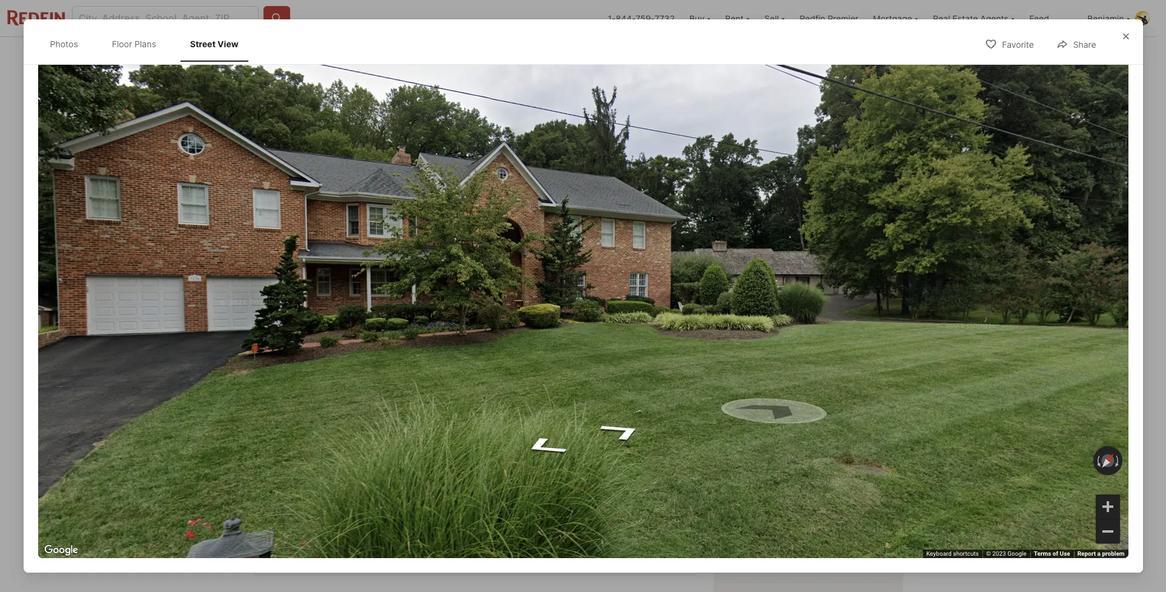 Task type: describe. For each thing, give the bounding box(es) containing it.
keyboard shortcuts
[[927, 551, 980, 558]]

8
[[423, 433, 432, 450]]

sq
[[532, 452, 545, 464]]

the
[[752, 563, 763, 572]]

1 horizontal spatial favorite button
[[975, 32, 1045, 57]]

dialog containing photos
[[23, 19, 1144, 573]]

oct 31 tuesday
[[736, 411, 765, 453]]

street view tab
[[180, 29, 248, 59]]

7732
[[655, 13, 675, 23]]

report a problem
[[1078, 551, 1125, 558]]

times
[[371, 543, 397, 555]]

user photo image
[[1136, 11, 1151, 25]]

va
[[374, 406, 386, 418]]

gone!
[[497, 518, 523, 530]]

floor plans button
[[264, 333, 347, 358]]

photos tab
[[40, 29, 88, 59]]

shortcuts
[[954, 551, 980, 558]]

keyboard
[[927, 551, 952, 558]]

est.
[[254, 453, 269, 464]]

days
[[790, 563, 807, 572]]

view inside street view tab
[[218, 39, 239, 49]]

tour for tour via video chat
[[809, 480, 827, 488]]

home
[[312, 501, 339, 513]]

next
[[754, 527, 769, 537]]

nov 1 wednesday
[[789, 411, 828, 453]]

floor plans for 'tab list' containing photos
[[112, 39, 156, 49]]

2 tab from the left
[[326, 39, 394, 68]]

popular
[[351, 501, 388, 513]]

floor for the floor plans button
[[291, 340, 312, 350]]

for
[[265, 383, 282, 393]]

at
[[828, 527, 835, 537]]

1 horizontal spatial favorite
[[1003, 40, 1035, 50]]

use
[[1061, 551, 1071, 558]]

thursday
[[842, 445, 876, 453]]

photos
[[50, 39, 78, 49]]

person
[[761, 480, 789, 488]]

street view inside tab
[[190, 39, 239, 49]]

agent
[[851, 392, 878, 404]]

$1,995,000 est. $14,159 /mo get pre-approved
[[254, 433, 393, 464]]

8 beds
[[423, 433, 446, 464]]

61 photos button
[[816, 333, 894, 358]]

1 horizontal spatial share button
[[1047, 32, 1107, 57]]

last
[[765, 563, 777, 572]]

today
[[805, 527, 826, 537]]

wednesday
[[789, 445, 828, 453]]

today: 8:00 pm • more times
[[254, 542, 397, 555]]

google
[[1008, 551, 1027, 558]]

more times link
[[344, 543, 397, 555]]

for sale - active
[[265, 383, 344, 393]]

1 , from the left
[[331, 406, 334, 418]]

street view inside button
[[379, 340, 426, 350]]

$14,159
[[271, 453, 302, 464]]

sale & tax history tab list
[[254, 37, 652, 68]]

sale & tax history tab
[[485, 39, 583, 68]]

street inside button
[[379, 340, 404, 350]]

submit search image
[[271, 12, 283, 24]]

pre-
[[337, 453, 354, 464]]

active
[[314, 383, 344, 393]]

it's
[[481, 518, 494, 530]]

tours
[[824, 552, 843, 561]]

via
[[829, 480, 840, 488]]

redfin premier button
[[793, 0, 866, 36]]

pm
[[853, 527, 864, 537]]

terms
[[1035, 551, 1052, 558]]

beds
[[423, 452, 446, 464]]

844-
[[616, 13, 636, 23]]

it's
[[289, 518, 302, 530]]

with
[[748, 392, 768, 404]]

2 , from the left
[[368, 406, 371, 418]]

$1,995,000
[[254, 433, 333, 450]]

next image
[[880, 423, 899, 442]]

0 horizontal spatial a
[[771, 392, 776, 404]]

baths link
[[475, 452, 501, 464]]

street inside tab
[[190, 39, 216, 49]]

1 vertical spatial a
[[1098, 551, 1101, 558]]

viewed
[[331, 518, 364, 530]]

1 horizontal spatial 22031
[[853, 552, 874, 561]]

7.5
[[475, 433, 494, 450]]

google image
[[41, 543, 81, 559]]

6,330
[[532, 433, 573, 450]]

map entry image
[[615, 382, 695, 463]]

4 tab from the left
[[583, 39, 643, 68]]

61 photos
[[844, 340, 884, 350]]

31
[[736, 419, 761, 446]]

tour
[[822, 514, 842, 526]]

8:00 pm button
[[287, 542, 328, 557]]

schedule
[[776, 514, 820, 526]]

active link
[[314, 383, 344, 393]]

7:30
[[837, 527, 851, 537]]

3 tab from the left
[[394, 39, 485, 68]]

list box containing tour in person
[[724, 471, 894, 498]]

1 tab from the left
[[254, 39, 326, 68]]

nov 2 thursday
[[842, 411, 876, 453]]

plans inside button
[[314, 340, 336, 350]]

©
[[987, 551, 992, 558]]

nov for 1
[[789, 411, 805, 420]]

tour with a redfin premier agent
[[724, 392, 878, 404]]

floor plans tab
[[102, 29, 166, 59]]



Task type: vqa. For each thing, say whether or not it's contained in the screenshot.
generate
no



Task type: locate. For each thing, give the bounding box(es) containing it.
, left va
[[368, 406, 371, 418]]

share button down feed
[[1047, 32, 1107, 57]]

more
[[344, 543, 368, 555]]

photos
[[855, 340, 884, 350]]

tour for tour in person
[[732, 480, 751, 488]]

0 vertical spatial 22031
[[389, 406, 417, 418]]

0 horizontal spatial share button
[[843, 40, 904, 65]]

8:00
[[288, 543, 310, 555]]

floor inside tab
[[112, 39, 132, 49]]

redfin
[[800, 13, 826, 23], [779, 392, 809, 404], [752, 552, 774, 561]]

sale
[[284, 383, 305, 393]]

•
[[333, 542, 338, 554]]

1 vertical spatial street view
[[379, 340, 426, 350]]

barbara
[[280, 406, 318, 418]]

0 horizontal spatial ,
[[331, 406, 334, 418]]

0 horizontal spatial street view
[[190, 39, 239, 49]]

pm
[[312, 543, 327, 555]]

chat
[[865, 480, 883, 488]]

55
[[813, 552, 823, 561]]

/mo
[[302, 453, 317, 464]]

plans
[[135, 39, 156, 49], [314, 340, 336, 350]]

terms of use link
[[1035, 551, 1071, 558]]

get pre-approved link
[[320, 453, 393, 464]]

2 horizontal spatial in
[[876, 552, 882, 561]]

1 vertical spatial redfin
[[779, 392, 809, 404]]

share button
[[1047, 32, 1107, 57], [843, 40, 904, 65]]

0 horizontal spatial favorite
[[731, 48, 763, 58]]

floor plans down the city, address, school, agent, zip search field
[[112, 39, 156, 49]]

0 horizontal spatial share
[[871, 48, 894, 58]]

, left fairfax
[[331, 406, 334, 418]]

1 vertical spatial street
[[379, 340, 404, 350]]

floor plans for the floor plans button
[[291, 340, 336, 350]]

ln
[[320, 406, 331, 418]]

tour left person
[[732, 480, 751, 488]]

in the last 30 days
[[752, 552, 882, 572]]

terms of use
[[1035, 551, 1071, 558]]

tour up oct
[[724, 392, 745, 404]]

of
[[1053, 551, 1059, 558]]

1 vertical spatial premier
[[811, 392, 849, 404]]

nov
[[789, 411, 805, 420], [842, 411, 859, 420]]

report a problem link
[[1078, 551, 1125, 558]]

tuesday
[[736, 445, 765, 453]]

feed button
[[1023, 0, 1081, 36]]

-
[[308, 383, 311, 393]]

tab list containing photos
[[38, 27, 260, 62]]

redfin for premier
[[800, 13, 826, 23]]

1 vertical spatial view
[[406, 340, 426, 350]]

approved
[[354, 453, 393, 464]]

ft
[[547, 452, 557, 464]]

tour in person
[[732, 480, 789, 488]]

view inside street view button
[[406, 340, 426, 350]]

tab
[[254, 39, 326, 68], [326, 39, 394, 68], [394, 39, 485, 68], [583, 39, 643, 68]]

report
[[1078, 551, 1097, 558]]

61
[[844, 340, 853, 350]]

1 horizontal spatial nov
[[842, 411, 859, 420]]

1 horizontal spatial view
[[406, 340, 426, 350]]

this
[[289, 501, 310, 513]]

0 horizontal spatial plans
[[135, 39, 156, 49]]

a right report
[[1098, 551, 1101, 558]]

plans inside tab
[[135, 39, 156, 49]]

tour
[[724, 392, 745, 404], [732, 480, 751, 488], [809, 480, 827, 488], [417, 518, 437, 530]]

0 vertical spatial a
[[771, 392, 776, 404]]

1 horizontal spatial floor
[[291, 340, 312, 350]]

problem
[[1103, 551, 1125, 558]]

tour for tour with a redfin premier agent
[[724, 392, 745, 404]]

redfin for agents
[[752, 552, 774, 561]]

led
[[801, 552, 812, 561]]

nov down 'tour with a redfin premier agent'
[[789, 411, 805, 420]]

is
[[341, 501, 349, 513]]

favorite button
[[975, 32, 1045, 57], [704, 40, 773, 65]]

floor plans
[[112, 39, 156, 49], [291, 340, 336, 350]]

0 vertical spatial redfin
[[800, 13, 826, 23]]

1 nov from the left
[[789, 411, 805, 420]]

1 horizontal spatial street
[[379, 340, 404, 350]]

&
[[519, 49, 524, 59]]

3130
[[254, 406, 278, 418]]

tour left it
[[417, 518, 437, 530]]

0 horizontal spatial in
[[753, 480, 760, 488]]

available:
[[771, 527, 803, 537]]

22031
[[389, 406, 417, 418], [853, 552, 874, 561]]

tax
[[527, 49, 539, 59]]

1 horizontal spatial ,
[[368, 406, 371, 418]]

0 vertical spatial floor
[[112, 39, 132, 49]]

today:
[[254, 542, 285, 554]]

0 vertical spatial street
[[190, 39, 216, 49]]

7.5 baths
[[475, 433, 501, 464]]

fairfax
[[337, 406, 368, 418]]

plans down the city, address, school, agent, zip search field
[[135, 39, 156, 49]]

keyboard shortcuts button
[[927, 550, 980, 559]]

1 horizontal spatial plans
[[314, 340, 336, 350]]

floor down the city, address, school, agent, zip search field
[[112, 39, 132, 49]]

premier inside "button"
[[828, 13, 859, 23]]

0 horizontal spatial floor plans
[[112, 39, 156, 49]]

times.
[[386, 518, 414, 530]]

1 horizontal spatial floor plans
[[291, 340, 336, 350]]

0 horizontal spatial favorite button
[[704, 40, 773, 65]]

759-
[[636, 13, 655, 23]]

0 vertical spatial plans
[[135, 39, 156, 49]]

tour inside this home is popular it's been viewed 875 times. tour it before it's gone!
[[417, 518, 437, 530]]

floor up for sale - active
[[291, 340, 312, 350]]

dialog
[[23, 19, 1144, 573]]

agents
[[776, 552, 799, 561]]

2023
[[993, 551, 1007, 558]]

0 vertical spatial floor plans
[[112, 39, 156, 49]]

0 vertical spatial premier
[[828, 13, 859, 23]]

video
[[842, 480, 863, 488]]

nov inside nov 1 wednesday
[[789, 411, 805, 420]]

street
[[190, 39, 216, 49], [379, 340, 404, 350]]

0 horizontal spatial view
[[218, 39, 239, 49]]

in
[[753, 480, 760, 488], [845, 552, 851, 561], [876, 552, 882, 561]]

1-
[[608, 13, 616, 23]]

tour via video chat
[[809, 480, 883, 488]]

1-844-759-7732 link
[[608, 13, 675, 23]]

1 horizontal spatial in
[[845, 552, 851, 561]]

1 vertical spatial floor plans
[[291, 340, 336, 350]]

premier
[[828, 13, 859, 23], [811, 392, 849, 404]]

redfin inside "button"
[[800, 13, 826, 23]]

875
[[366, 518, 384, 530]]

redfin agents led 55 tours in 22031
[[752, 552, 874, 561]]

tour left via on the right of page
[[809, 480, 827, 488]]

1 horizontal spatial share
[[1074, 40, 1097, 50]]

© 2023 google
[[987, 551, 1027, 558]]

3130 barbara ln, fairfax, va 22031 image
[[254, 71, 709, 367], [714, 71, 904, 217], [714, 222, 904, 367]]

a right with
[[771, 392, 776, 404]]

2 nov from the left
[[842, 411, 859, 420]]

baths
[[475, 452, 501, 464]]

floor for 'tab list' containing photos
[[112, 39, 132, 49]]

22031 down the pm
[[853, 552, 874, 561]]

1 horizontal spatial a
[[1098, 551, 1101, 558]]

22031 right va
[[389, 406, 417, 418]]

in inside in the last 30 days
[[876, 552, 882, 561]]

redfin premier
[[800, 13, 859, 23]]

6,330 sq ft
[[532, 433, 573, 464]]

share button down redfin premier "button"
[[843, 40, 904, 65]]

2
[[842, 419, 856, 446]]

floor plans inside tab
[[112, 39, 156, 49]]

floor plans up -
[[291, 340, 336, 350]]

plans up active
[[314, 340, 336, 350]]

2 vertical spatial redfin
[[752, 552, 774, 561]]

1 horizontal spatial street view
[[379, 340, 426, 350]]

3130 barbara ln , fairfax , va 22031
[[254, 406, 417, 418]]

floor plans inside button
[[291, 340, 336, 350]]

1
[[789, 419, 800, 446]]

feed
[[1030, 13, 1050, 23]]

0 horizontal spatial 22031
[[389, 406, 417, 418]]

1 vertical spatial plans
[[314, 340, 336, 350]]

0 horizontal spatial street
[[190, 39, 216, 49]]

floor inside button
[[291, 340, 312, 350]]

1 vertical spatial floor
[[291, 340, 312, 350]]

City, Address, School, Agent, ZIP search field
[[72, 6, 259, 30]]

0 horizontal spatial nov
[[789, 411, 805, 420]]

view
[[218, 39, 239, 49], [406, 340, 426, 350]]

0 vertical spatial view
[[218, 39, 239, 49]]

1 vertical spatial 22031
[[853, 552, 874, 561]]

nov for 2
[[842, 411, 859, 420]]

0 horizontal spatial floor
[[112, 39, 132, 49]]

list box
[[724, 471, 894, 498]]

get
[[320, 453, 335, 464]]

nov down the agent
[[842, 411, 859, 420]]

been
[[305, 518, 328, 530]]

tab list
[[38, 27, 260, 62]]

nov inside nov 2 thursday
[[842, 411, 859, 420]]

0 vertical spatial street view
[[190, 39, 239, 49]]

floor
[[112, 39, 132, 49], [291, 340, 312, 350]]

None button
[[731, 406, 780, 459], [785, 407, 833, 458], [838, 407, 887, 458], [731, 406, 780, 459], [785, 407, 833, 458], [838, 407, 887, 458]]



